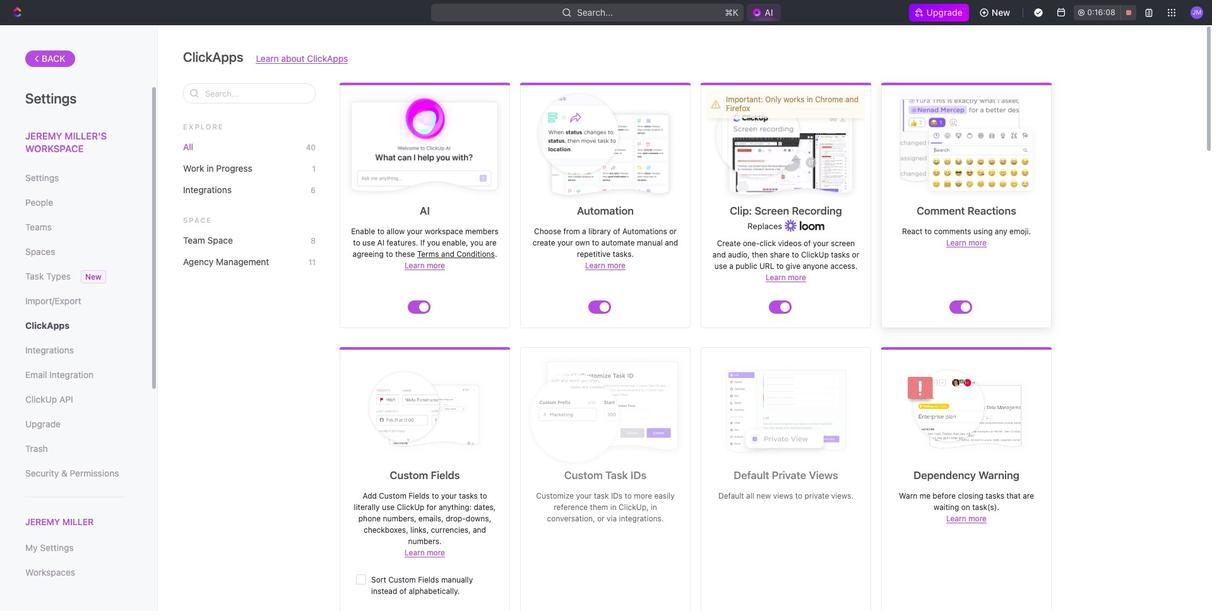 Task type: describe. For each thing, give the bounding box(es) containing it.
integrations.
[[619, 514, 664, 524]]

access.
[[831, 261, 858, 271]]

replaces
[[748, 221, 785, 231]]

learn more link for ai
[[405, 261, 445, 270]]

0 vertical spatial integrations
[[183, 184, 232, 195]]

are inside the enable to allow your workspace members to use ai features. if you enable, you are agreeing to these
[[486, 238, 497, 248]]

tasks inside add custom fields to your tasks to literally use clickup for anything: dates, phone numbers, emails, drop-downs, checkboxes, links, currencies, and numbers. learn more
[[459, 491, 478, 501]]

progress
[[216, 163, 252, 174]]

integrations inside integrations link
[[25, 345, 74, 356]]

to inside choose from a library of automations or create your own to automate manual and repetitive tasks. learn more
[[592, 238, 599, 248]]

integrations link
[[25, 340, 126, 361]]

jeremy miller
[[25, 517, 94, 527]]

about
[[281, 53, 305, 64]]

back link
[[25, 51, 75, 67]]

literally
[[354, 503, 380, 512]]

of inside 'sort custom fields manually instead of alphabetically.'
[[400, 587, 407, 596]]

to right "views"
[[796, 491, 803, 501]]

custom inside 'sort custom fields manually instead of alphabetically.'
[[389, 575, 416, 585]]

people
[[25, 197, 53, 208]]

customize your task ids to more easily reference them in clickup, in conversation, or via integrations.
[[536, 491, 675, 524]]

manually
[[441, 575, 473, 585]]

jeremy for jeremy miller
[[25, 517, 60, 527]]

tasks inside 'create one-click videos of your screen and audio, then share to clickup tasks or use a public url to give anyone access. learn more'
[[831, 250, 850, 260]]

in down easily
[[651, 503, 657, 512]]

custom up for
[[390, 469, 428, 482]]

default for default all new views to private views.
[[719, 491, 744, 501]]

features.
[[387, 238, 418, 248]]

jeremy miller's workspace
[[25, 130, 107, 154]]

clickup api
[[25, 394, 73, 405]]

public
[[736, 261, 758, 271]]

email integration link
[[25, 364, 126, 386]]

recording
[[792, 205, 842, 217]]

agreeing
[[353, 249, 384, 259]]

1 vertical spatial settings
[[25, 172, 59, 183]]

views
[[773, 491, 793, 501]]

work
[[183, 163, 204, 174]]

fields for to
[[409, 491, 430, 501]]

workspace
[[425, 227, 463, 236]]

are inside warn me before closing tasks that are waiting on task(s). learn more
[[1023, 491, 1035, 501]]

or inside customize your task ids to more easily reference them in clickup, in conversation, or via integrations.
[[597, 514, 605, 524]]

to left allow
[[377, 227, 385, 236]]

add custom fields to your tasks to literally use clickup for anything: dates, phone numbers, emails, drop-downs, checkboxes, links, currencies, and numbers. learn more
[[354, 491, 496, 558]]

for
[[427, 503, 437, 512]]

Search... text field
[[205, 84, 309, 103]]

any
[[995, 227, 1008, 236]]

on
[[962, 503, 971, 512]]

8
[[311, 236, 316, 246]]

conversation,
[[547, 514, 595, 524]]

repetitive
[[577, 249, 611, 259]]

jm button
[[1187, 3, 1208, 23]]

2 you from the left
[[471, 238, 483, 248]]

1 horizontal spatial ai
[[420, 205, 430, 217]]

11
[[309, 258, 316, 267]]

links,
[[411, 525, 429, 535]]

ai inside the enable to allow your workspace members to use ai features. if you enable, you are agreeing to these
[[377, 238, 385, 248]]

clickup inside settings element
[[25, 394, 57, 405]]

of for automations
[[613, 227, 621, 236]]

more down terms
[[427, 261, 445, 270]]

currencies,
[[431, 525, 471, 535]]

learn more link for dependency warning
[[947, 514, 987, 524]]

2 vertical spatial settings
[[40, 543, 74, 553]]

new
[[757, 491, 771, 501]]

members
[[465, 227, 499, 236]]

clickup api link
[[25, 389, 126, 411]]

jeremy for jeremy miller's workspace
[[25, 130, 62, 141]]

your inside 'create one-click videos of your screen and audio, then share to clickup tasks or use a public url to give anyone access. learn more'
[[813, 239, 829, 248]]

tasks inside warn me before closing tasks that are waiting on task(s). learn more
[[986, 491, 1005, 501]]

chrome
[[815, 95, 844, 104]]

learn inside add custom fields to your tasks to literally use clickup for anything: dates, phone numbers, emails, drop-downs, checkboxes, links, currencies, and numbers. learn more
[[405, 548, 425, 558]]

all
[[747, 491, 755, 501]]

instead
[[371, 587, 397, 596]]

learn more link for custom fields
[[405, 548, 445, 558]]

in right the work
[[207, 163, 214, 174]]

terms
[[417, 249, 439, 259]]

before
[[933, 491, 956, 501]]

workspace
[[25, 142, 84, 154]]

task types
[[25, 271, 71, 282]]

0 vertical spatial settings
[[25, 90, 77, 107]]

create
[[533, 238, 555, 248]]

terms and conditions .
[[417, 249, 497, 259]]

screen
[[831, 239, 855, 248]]

then
[[752, 250, 768, 260]]

tasks.
[[613, 249, 634, 259]]

task(s).
[[973, 503, 1000, 512]]

firefox
[[726, 104, 750, 113]]

clickup inside add custom fields to your tasks to literally use clickup for anything: dates, phone numbers, emails, drop-downs, checkboxes, links, currencies, and numbers. learn more
[[397, 503, 425, 512]]

give
[[786, 261, 801, 271]]

in inside important: only works in chrome and firefox
[[807, 95, 813, 104]]

via
[[607, 514, 617, 524]]

1 horizontal spatial clickapps
[[183, 49, 243, 64]]

add
[[363, 491, 377, 501]]

to up give at the right
[[792, 250, 799, 260]]

work in progress
[[183, 163, 252, 174]]

own
[[576, 238, 590, 248]]

enable to allow your workspace members to use ai features. if you enable, you are agreeing to these
[[351, 227, 499, 259]]

more inside warn me before closing tasks that are waiting on task(s). learn more
[[969, 514, 987, 524]]

default private views
[[734, 469, 839, 482]]

comment reactions
[[917, 205, 1017, 217]]

teams link
[[25, 217, 126, 238]]

custom task ids
[[565, 469, 647, 482]]

choose
[[534, 227, 561, 236]]

and inside choose from a library of automations or create your own to automate manual and repetitive tasks. learn more
[[665, 238, 678, 248]]

1 vertical spatial upgrade link
[[25, 414, 126, 435]]

email
[[25, 369, 47, 380]]

.
[[495, 249, 497, 259]]

1 vertical spatial space
[[208, 235, 233, 246]]

url
[[760, 261, 775, 271]]

team
[[183, 235, 205, 246]]

to left these
[[386, 249, 393, 259]]

default all new views to private views.
[[719, 491, 854, 501]]

settings link
[[25, 167, 126, 189]]

more inside add custom fields to your tasks to literally use clickup for anything: dates, phone numbers, emails, drop-downs, checkboxes, links, currencies, and numbers. learn more
[[427, 548, 445, 558]]

permissions
[[70, 468, 119, 479]]

import/export link
[[25, 291, 126, 312]]

anyone
[[803, 261, 829, 271]]

in up "via"
[[611, 503, 617, 512]]

clip: screen recording
[[730, 205, 842, 217]]

learn more
[[405, 261, 445, 270]]

of for your
[[804, 239, 811, 248]]



Task type: locate. For each thing, give the bounding box(es) containing it.
clickup,
[[619, 503, 649, 512]]

1 horizontal spatial or
[[670, 227, 677, 236]]

to down share at the right
[[777, 261, 784, 271]]

2 horizontal spatial clickup
[[801, 250, 829, 260]]

1 horizontal spatial use
[[382, 503, 395, 512]]

0 vertical spatial default
[[734, 469, 770, 482]]

0 horizontal spatial clickapps
[[25, 320, 70, 331]]

0 horizontal spatial upgrade
[[25, 419, 61, 429]]

clickup inside 'create one-click videos of your screen and audio, then share to clickup tasks or use a public url to give anyone access. learn more'
[[801, 250, 829, 260]]

0 horizontal spatial ai
[[377, 238, 385, 248]]

and right chrome on the top right
[[846, 95, 859, 104]]

manual
[[637, 238, 663, 248]]

0 vertical spatial ai
[[765, 7, 773, 18]]

fields up for
[[409, 491, 430, 501]]

tasks up task(s).
[[986, 491, 1005, 501]]

more inside the react to comments using any emoji. learn more
[[969, 238, 987, 248]]

1 vertical spatial fields
[[409, 491, 430, 501]]

0 horizontal spatial task
[[25, 271, 44, 282]]

0 vertical spatial of
[[613, 227, 621, 236]]

or right automations
[[670, 227, 677, 236]]

more down using
[[969, 238, 987, 248]]

1 horizontal spatial clickup
[[397, 503, 425, 512]]

your up 'anything:'
[[441, 491, 457, 501]]

of
[[613, 227, 621, 236], [804, 239, 811, 248], [400, 587, 407, 596]]

a inside choose from a library of automations or create your own to automate manual and repetitive tasks. learn more
[[582, 227, 587, 236]]

to up clickup, on the bottom right
[[625, 491, 632, 501]]

ids
[[631, 469, 647, 482], [611, 491, 623, 501]]

miller's
[[65, 130, 107, 141]]

warning
[[979, 469, 1020, 482]]

clickapps
[[183, 49, 243, 64], [307, 53, 348, 64], [25, 320, 70, 331]]

reactions
[[968, 205, 1017, 217]]

0 horizontal spatial of
[[400, 587, 407, 596]]

learn inside the react to comments using any emoji. learn more
[[947, 238, 967, 248]]

learn inside choose from a library of automations or create your own to automate manual and repetitive tasks. learn more
[[586, 261, 606, 270]]

teams
[[25, 222, 52, 232]]

and right manual
[[665, 238, 678, 248]]

react to comments using any emoji. learn more
[[902, 227, 1031, 248]]

ids right task
[[611, 491, 623, 501]]

learn down url
[[766, 273, 786, 282]]

0 vertical spatial new
[[992, 7, 1011, 18]]

2 vertical spatial clickup
[[397, 503, 425, 512]]

a up own
[[582, 227, 587, 236]]

1 horizontal spatial ids
[[631, 469, 647, 482]]

your inside add custom fields to your tasks to literally use clickup for anything: dates, phone numbers, emails, drop-downs, checkboxes, links, currencies, and numbers. learn more
[[441, 491, 457, 501]]

closing
[[958, 491, 984, 501]]

clickup up anyone
[[801, 250, 829, 260]]

your up reference
[[576, 491, 592, 501]]

upgrade down clickup api
[[25, 419, 61, 429]]

and down create
[[713, 250, 726, 260]]

use inside the enable to allow your workspace members to use ai features. if you enable, you are agreeing to these
[[363, 238, 375, 248]]

new button
[[974, 3, 1018, 23]]

jeremy inside jeremy miller's workspace
[[25, 130, 62, 141]]

0 vertical spatial jeremy
[[25, 130, 62, 141]]

clickup up numbers,
[[397, 503, 425, 512]]

more inside 'create one-click videos of your screen and audio, then share to clickup tasks or use a public url to give anyone access. learn more'
[[788, 273, 806, 282]]

or up access.
[[852, 250, 860, 260]]

that
[[1007, 491, 1021, 501]]

0 horizontal spatial upgrade link
[[25, 414, 126, 435]]

fields for manually
[[418, 575, 439, 585]]

to inside customize your task ids to more easily reference them in clickup, in conversation, or via integrations.
[[625, 491, 632, 501]]

ai inside button
[[765, 7, 773, 18]]

workspaces link
[[25, 562, 126, 584]]

0 vertical spatial ids
[[631, 469, 647, 482]]

audio,
[[728, 250, 750, 260]]

jm
[[1193, 8, 1202, 16]]

clickapps down the "import/export"
[[25, 320, 70, 331]]

are right that
[[1023, 491, 1035, 501]]

more down numbers.
[[427, 548, 445, 558]]

2 horizontal spatial of
[[804, 239, 811, 248]]

1 horizontal spatial are
[[1023, 491, 1035, 501]]

1 vertical spatial a
[[730, 261, 734, 271]]

0:16:08 button
[[1074, 5, 1137, 20]]

your down 'from'
[[558, 238, 573, 248]]

only
[[765, 95, 782, 104]]

drop-
[[446, 514, 466, 524]]

learn more link down numbers.
[[405, 548, 445, 558]]

jeremy up my settings
[[25, 517, 60, 527]]

clickapps up search... text field
[[183, 49, 243, 64]]

and inside important: only works in chrome and firefox
[[846, 95, 859, 104]]

to right react
[[925, 227, 932, 236]]

a down audio,
[[730, 261, 734, 271]]

learn more link for automation
[[586, 261, 626, 270]]

tasks up 'anything:'
[[459, 491, 478, 501]]

custom up task
[[565, 469, 603, 482]]

new inside button
[[992, 7, 1011, 18]]

2 horizontal spatial use
[[715, 261, 727, 271]]

and down downs,
[[473, 525, 486, 535]]

0 horizontal spatial or
[[597, 514, 605, 524]]

my
[[25, 543, 38, 553]]

default left all
[[719, 491, 744, 501]]

learn left the about
[[256, 53, 279, 64]]

0 vertical spatial space
[[183, 216, 212, 224]]

0 horizontal spatial ids
[[611, 491, 623, 501]]

views.
[[832, 491, 854, 501]]

1 vertical spatial of
[[804, 239, 811, 248]]

your up if
[[407, 227, 423, 236]]

important:
[[726, 95, 763, 104]]

clickapps right the about
[[307, 53, 348, 64]]

react
[[902, 227, 923, 236]]

videos
[[778, 239, 802, 248]]

1 vertical spatial use
[[715, 261, 727, 271]]

more down task(s).
[[969, 514, 987, 524]]

0 vertical spatial fields
[[431, 469, 460, 482]]

1 vertical spatial new
[[85, 272, 101, 282]]

ai up 'workspace'
[[420, 205, 430, 217]]

create
[[717, 239, 741, 248]]

task inside settings element
[[25, 271, 44, 282]]

to up dates,
[[480, 491, 487, 501]]

1 horizontal spatial new
[[992, 7, 1011, 18]]

enable
[[351, 227, 375, 236]]

custom inside add custom fields to your tasks to literally use clickup for anything: dates, phone numbers, emails, drop-downs, checkboxes, links, currencies, and numbers. learn more
[[379, 491, 407, 501]]

0:16:08
[[1088, 8, 1116, 17]]

dates,
[[474, 503, 496, 512]]

more down give at the right
[[788, 273, 806, 282]]

default up all
[[734, 469, 770, 482]]

2 horizontal spatial clickapps
[[307, 53, 348, 64]]

security
[[25, 468, 59, 479]]

learn about clickapps
[[256, 53, 348, 64]]

task up task
[[606, 469, 628, 482]]

import/export
[[25, 296, 81, 306]]

1 vertical spatial ai
[[420, 205, 430, 217]]

in right works
[[807, 95, 813, 104]]

learn more link down give at the right
[[766, 273, 806, 282]]

use down create
[[715, 261, 727, 271]]

integrations
[[183, 184, 232, 195], [25, 345, 74, 356]]

2 vertical spatial fields
[[418, 575, 439, 585]]

your left 'screen'
[[813, 239, 829, 248]]

learn down on
[[947, 514, 967, 524]]

fields inside 'sort custom fields manually instead of alphabetically.'
[[418, 575, 439, 585]]

settings up people
[[25, 172, 59, 183]]

upgrade left new button
[[927, 7, 963, 18]]

my settings
[[25, 543, 74, 553]]

security & permissions
[[25, 468, 119, 479]]

to up repetitive
[[592, 238, 599, 248]]

0 horizontal spatial tasks
[[459, 491, 478, 501]]

1 horizontal spatial you
[[471, 238, 483, 248]]

1 vertical spatial clickup
[[25, 394, 57, 405]]

clickapps link
[[25, 315, 126, 337]]

learn
[[256, 53, 279, 64], [947, 238, 967, 248], [405, 261, 425, 270], [586, 261, 606, 270], [766, 273, 786, 282], [947, 514, 967, 524], [405, 548, 425, 558]]

more inside choose from a library of automations or create your own to automate manual and repetitive tasks. learn more
[[608, 261, 626, 270]]

you up conditions
[[471, 238, 483, 248]]

2 vertical spatial or
[[597, 514, 605, 524]]

0 vertical spatial are
[[486, 238, 497, 248]]

miller
[[62, 517, 94, 527]]

emails,
[[419, 514, 444, 524]]

to up for
[[432, 491, 439, 501]]

task left types
[[25, 271, 44, 282]]

1 vertical spatial ids
[[611, 491, 623, 501]]

learn inside 'create one-click videos of your screen and audio, then share to clickup tasks or use a public url to give anyone access. learn more'
[[766, 273, 786, 282]]

default
[[734, 469, 770, 482], [719, 491, 744, 501]]

of right the 'videos'
[[804, 239, 811, 248]]

or inside 'create one-click videos of your screen and audio, then share to clickup tasks or use a public url to give anyone access. learn more'
[[852, 250, 860, 260]]

anything:
[[439, 503, 472, 512]]

2 jeremy from the top
[[25, 517, 60, 527]]

learn more link down repetitive
[[586, 261, 626, 270]]

0 horizontal spatial a
[[582, 227, 587, 236]]

learn down comments at right top
[[947, 238, 967, 248]]

2 vertical spatial ai
[[377, 238, 385, 248]]

1 horizontal spatial upgrade link
[[909, 4, 969, 21]]

my settings link
[[25, 538, 126, 559]]

1 vertical spatial task
[[606, 469, 628, 482]]

a inside 'create one-click videos of your screen and audio, then share to clickup tasks or use a public url to give anyone access. learn more'
[[730, 261, 734, 271]]

comment
[[917, 205, 965, 217]]

of up automate
[[613, 227, 621, 236]]

downs,
[[466, 514, 491, 524]]

checkboxes,
[[364, 525, 408, 535]]

of inside choose from a library of automations or create your own to automate manual and repetitive tasks. learn more
[[613, 227, 621, 236]]

1 horizontal spatial upgrade
[[927, 7, 963, 18]]

1 you from the left
[[427, 238, 440, 248]]

more up clickup, on the bottom right
[[634, 491, 652, 501]]

warn me before closing tasks that are waiting on task(s). learn more
[[899, 491, 1035, 524]]

0 vertical spatial upgrade
[[927, 7, 963, 18]]

enable,
[[442, 238, 468, 248]]

explore
[[183, 123, 224, 131]]

clickapps inside settings element
[[25, 320, 70, 331]]

settings element
[[0, 25, 158, 611]]

0 vertical spatial clickup
[[801, 250, 829, 260]]

1 horizontal spatial integrations
[[183, 184, 232, 195]]

to inside the react to comments using any emoji. learn more
[[925, 227, 932, 236]]

upgrade link up trash link
[[25, 414, 126, 435]]

default for default private views
[[734, 469, 770, 482]]

jeremy up "workspace"
[[25, 130, 62, 141]]

1 horizontal spatial tasks
[[831, 250, 850, 260]]

views
[[809, 469, 839, 482]]

ai right ⌘k
[[765, 7, 773, 18]]

1 vertical spatial integrations
[[25, 345, 74, 356]]

them
[[590, 503, 608, 512]]

learn down numbers.
[[405, 548, 425, 558]]

space up 'agency management' on the top left
[[208, 235, 233, 246]]

0 horizontal spatial are
[[486, 238, 497, 248]]

ids up clickup, on the bottom right
[[631, 469, 647, 482]]

⌘k
[[725, 7, 739, 18]]

fields up alphabetically. in the bottom of the page
[[418, 575, 439, 585]]

0 horizontal spatial integrations
[[25, 345, 74, 356]]

0 horizontal spatial new
[[85, 272, 101, 282]]

and down enable,
[[441, 249, 455, 259]]

from
[[564, 227, 580, 236]]

integrations up email integration
[[25, 345, 74, 356]]

fields up 'anything:'
[[431, 469, 460, 482]]

use inside 'create one-click videos of your screen and audio, then share to clickup tasks or use a public url to give anyone access. learn more'
[[715, 261, 727, 271]]

0 vertical spatial upgrade link
[[909, 4, 969, 21]]

of right instead
[[400, 587, 407, 596]]

workspaces
[[25, 567, 75, 578]]

library
[[589, 227, 611, 236]]

tasks down 'screen'
[[831, 250, 850, 260]]

custom right add
[[379, 491, 407, 501]]

0 horizontal spatial use
[[363, 238, 375, 248]]

your inside customize your task ids to more easily reference them in clickup, in conversation, or via integrations.
[[576, 491, 592, 501]]

&
[[61, 468, 67, 479]]

me
[[920, 491, 931, 501]]

fields
[[431, 469, 460, 482], [409, 491, 430, 501], [418, 575, 439, 585]]

upgrade
[[927, 7, 963, 18], [25, 419, 61, 429]]

2 horizontal spatial or
[[852, 250, 860, 260]]

upgrade inside settings element
[[25, 419, 61, 429]]

use up agreeing at the left of page
[[363, 238, 375, 248]]

use up numbers,
[[382, 503, 395, 512]]

1 jeremy from the top
[[25, 130, 62, 141]]

1 vertical spatial upgrade
[[25, 419, 61, 429]]

1
[[312, 164, 316, 174]]

0 horizontal spatial clickup
[[25, 394, 57, 405]]

you right if
[[427, 238, 440, 248]]

learn more link down on
[[947, 514, 987, 524]]

1 vertical spatial default
[[719, 491, 744, 501]]

one-
[[743, 239, 760, 248]]

fields inside add custom fields to your tasks to literally use clickup for anything: dates, phone numbers, emails, drop-downs, checkboxes, links, currencies, and numbers. learn more
[[409, 491, 430, 501]]

in
[[807, 95, 813, 104], [207, 163, 214, 174], [611, 503, 617, 512], [651, 503, 657, 512]]

0 vertical spatial use
[[363, 238, 375, 248]]

clickup left api
[[25, 394, 57, 405]]

new inside settings element
[[85, 272, 101, 282]]

2 vertical spatial of
[[400, 587, 407, 596]]

settings right my
[[40, 543, 74, 553]]

0 vertical spatial a
[[582, 227, 587, 236]]

reference
[[554, 503, 588, 512]]

learn more link down comments at right top
[[947, 238, 987, 248]]

upgrade link left new button
[[909, 4, 969, 21]]

space up 'team'
[[183, 216, 212, 224]]

customize
[[536, 491, 574, 501]]

your inside choose from a library of automations or create your own to automate manual and repetitive tasks. learn more
[[558, 238, 573, 248]]

learn more link for comment reactions
[[947, 238, 987, 248]]

learn down these
[[405, 261, 425, 270]]

use inside add custom fields to your tasks to literally use clickup for anything: dates, phone numbers, emails, drop-downs, checkboxes, links, currencies, and numbers. learn more
[[382, 503, 395, 512]]

learn about clickapps link
[[256, 53, 348, 64]]

your inside the enable to allow your workspace members to use ai features. if you enable, you are agreeing to these
[[407, 227, 423, 236]]

automation
[[577, 205, 634, 217]]

2 horizontal spatial tasks
[[986, 491, 1005, 501]]

0 vertical spatial or
[[670, 227, 677, 236]]

more inside customize your task ids to more easily reference them in clickup, in conversation, or via integrations.
[[634, 491, 652, 501]]

1 horizontal spatial task
[[606, 469, 628, 482]]

settings
[[25, 90, 77, 107], [25, 172, 59, 183], [40, 543, 74, 553]]

and
[[846, 95, 859, 104], [665, 238, 678, 248], [441, 249, 455, 259], [713, 250, 726, 260], [473, 525, 486, 535]]

and inside add custom fields to your tasks to literally use clickup for anything: dates, phone numbers, emails, drop-downs, checkboxes, links, currencies, and numbers. learn more
[[473, 525, 486, 535]]

settings down 'back' link
[[25, 90, 77, 107]]

or left "via"
[[597, 514, 605, 524]]

1 horizontal spatial of
[[613, 227, 621, 236]]

terms and conditions link
[[417, 249, 495, 259]]

1 horizontal spatial a
[[730, 261, 734, 271]]

agency management
[[183, 256, 269, 267]]

learn more link down terms
[[405, 261, 445, 270]]

all
[[183, 141, 193, 152]]

comments
[[934, 227, 972, 236]]

sort
[[371, 575, 386, 585]]

1 vertical spatial are
[[1023, 491, 1035, 501]]

2 horizontal spatial ai
[[765, 7, 773, 18]]

or inside choose from a library of automations or create your own to automate manual and repetitive tasks. learn more
[[670, 227, 677, 236]]

learn inside warn me before closing tasks that are waiting on task(s). learn more
[[947, 514, 967, 524]]

ai up agreeing at the left of page
[[377, 238, 385, 248]]

integrations down work in progress
[[183, 184, 232, 195]]

2 vertical spatial use
[[382, 503, 395, 512]]

to down enable
[[353, 238, 360, 248]]

1 vertical spatial jeremy
[[25, 517, 60, 527]]

alphabetically.
[[409, 587, 460, 596]]

custom up instead
[[389, 575, 416, 585]]

learn down repetitive
[[586, 261, 606, 270]]

tasks
[[831, 250, 850, 260], [459, 491, 478, 501], [986, 491, 1005, 501]]

emoji.
[[1010, 227, 1031, 236]]

if
[[420, 238, 425, 248]]

0 vertical spatial task
[[25, 271, 44, 282]]

more down 'tasks.'
[[608, 261, 626, 270]]

create one-click videos of your screen and audio, then share to clickup tasks or use a public url to give anyone access. learn more
[[713, 239, 860, 282]]

task
[[25, 271, 44, 282], [606, 469, 628, 482]]

of inside 'create one-click videos of your screen and audio, then share to clickup tasks or use a public url to give anyone access. learn more'
[[804, 239, 811, 248]]

are up the .
[[486, 238, 497, 248]]

ids inside customize your task ids to more easily reference them in clickup, in conversation, or via integrations.
[[611, 491, 623, 501]]

0 horizontal spatial you
[[427, 238, 440, 248]]

1 vertical spatial or
[[852, 250, 860, 260]]

and inside 'create one-click videos of your screen and audio, then share to clickup tasks or use a public url to give anyone access. learn more'
[[713, 250, 726, 260]]



Task type: vqa. For each thing, say whether or not it's contained in the screenshot.
before
yes



